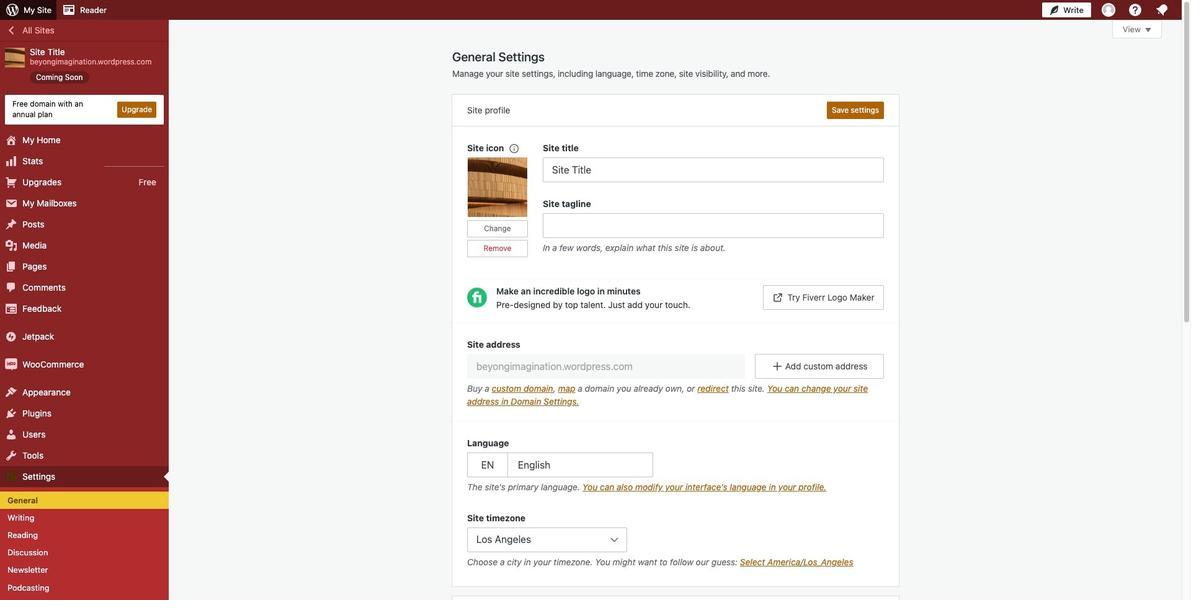 Task type: vqa. For each thing, say whether or not it's contained in the screenshot.
REBLOG icon
no



Task type: describe. For each thing, give the bounding box(es) containing it.
highest hourly views 0 image
[[105, 159, 164, 167]]

manage your notifications image
[[1155, 2, 1170, 17]]

help image
[[1128, 2, 1143, 17]]

1 img image from the top
[[5, 331, 17, 343]]

fiverr small logo image
[[467, 288, 487, 308]]



Task type: locate. For each thing, give the bounding box(es) containing it.
more information image
[[508, 142, 519, 154]]

None text field
[[543, 213, 884, 238], [467, 354, 746, 379], [543, 213, 884, 238], [467, 354, 746, 379]]

0 vertical spatial img image
[[5, 331, 17, 343]]

img image
[[5, 331, 17, 343], [5, 358, 17, 371]]

closed image
[[1146, 28, 1152, 32]]

1 vertical spatial img image
[[5, 358, 17, 371]]

None text field
[[543, 158, 884, 182]]

2 img image from the top
[[5, 358, 17, 371]]

my profile image
[[1102, 3, 1116, 17]]

main content
[[452, 20, 1162, 601]]

group
[[467, 142, 543, 272], [543, 142, 884, 182], [543, 197, 884, 258], [452, 323, 899, 422], [467, 437, 884, 497], [467, 512, 884, 572]]



